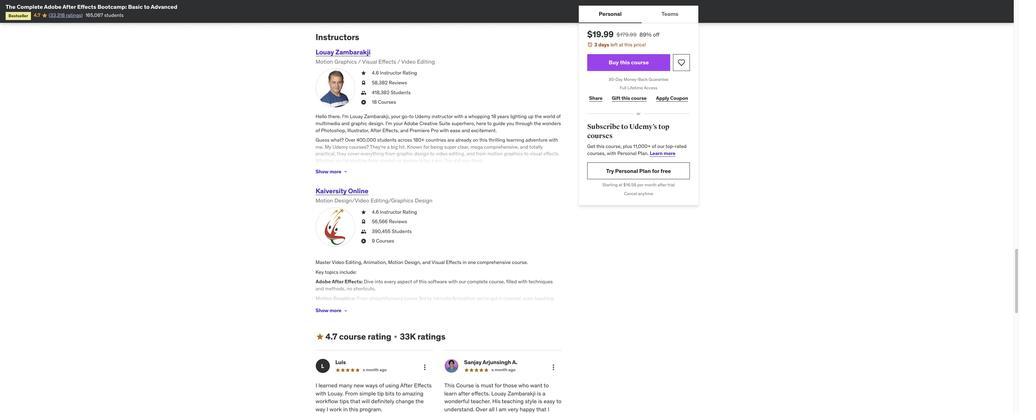 Task type: locate. For each thing, give the bounding box(es) containing it.
advanced
[[151, 3, 177, 10]]

1 vertical spatial louay
[[350, 113, 363, 120]]

after down design.
[[370, 127, 381, 133]]

online
[[348, 187, 368, 195]]

reviews up 418,382 students
[[389, 79, 407, 86]]

4.7 right medium icon
[[325, 331, 337, 342]]

2 show more from the top
[[316, 307, 341, 314]]

zambarakji,
[[364, 113, 390, 120]]

xsmall image down 'louay zambarakji motion graphics / visual effects / video editing'
[[361, 70, 366, 77]]

$19.99
[[587, 29, 614, 40]]

0 horizontal spatial for
[[423, 144, 429, 150]]

1 horizontal spatial you
[[506, 120, 514, 127]]

of right aspect
[[413, 279, 418, 285]]

try
[[606, 167, 614, 174]]

0 vertical spatial show more
[[316, 168, 341, 175]]

complete
[[467, 279, 488, 285]]

/ right graphics
[[358, 58, 361, 65]]

students up big
[[377, 137, 397, 143]]

0 horizontal spatial zambarakji
[[335, 48, 371, 56]]

2 4.6 instructor rating from the top
[[372, 209, 417, 215]]

from down shortcuts.
[[357, 295, 368, 302]]

show down motion graphics:
[[316, 307, 329, 314]]

1 vertical spatial rating
[[403, 209, 417, 215]]

effects inside i learned many new ways of using after effects with louay. from simple tip bits to amazing workflow tips that will definitely change the way i work in this program.
[[414, 382, 432, 389]]

1 vertical spatial udemy
[[332, 144, 348, 150]]

show down whether
[[316, 168, 329, 175]]

month for this course is must for those who want to learn after effects. louay zambarakji is a wonderful teacher. his teaching style is easy to understand. over all i am very happy tha
[[495, 367, 507, 373]]

teaching right even on the right bottom of the page
[[535, 295, 554, 302]]

in inside i learned many new ways of using after effects with louay. from simple tip bits to amazing workflow tips that will definitely change the way i work in this program.
[[343, 406, 348, 413]]

1 vertical spatial show
[[316, 307, 329, 314]]

with inside i learned many new ways of using after effects with louay. from simple tip bits to amazing workflow tips that will definitely change the way i work in this program.
[[316, 390, 326, 397]]

1 xsmall image from the top
[[361, 70, 366, 77]]

0 horizontal spatial /
[[358, 58, 361, 65]]

2 horizontal spatial month
[[644, 182, 656, 188]]

1 vertical spatial over
[[476, 406, 488, 413]]

0 vertical spatial 4.6
[[372, 70, 379, 76]]

this up courses,
[[596, 143, 604, 150]]

a left big
[[387, 144, 390, 150]]

courses for kaiversity online
[[376, 238, 394, 244]]

0 vertical spatial courses
[[378, 99, 396, 105]]

video left editing
[[401, 58, 416, 65]]

personal up $19.99
[[599, 10, 622, 17]]

0 horizontal spatial after
[[458, 390, 470, 397]]

1 vertical spatial adobe
[[404, 120, 418, 127]]

years
[[497, 113, 509, 120]]

starting
[[602, 182, 617, 188]]

adobe down key on the left bottom of the page
[[316, 279, 331, 285]]

0 horizontal spatial in
[[343, 406, 348, 413]]

a month ago down arjunsingh
[[491, 367, 516, 373]]

animation,
[[363, 259, 387, 266], [452, 295, 476, 302]]

1 vertical spatial personal
[[617, 150, 636, 156]]

or up udemy's
[[636, 111, 640, 116]]

tab list containing personal
[[579, 6, 698, 23]]

louay up his
[[491, 390, 506, 397]]

for right must at the left bottom of page
[[495, 382, 502, 389]]

countries
[[426, 137, 446, 143]]

in inside master video editing, animation, motion design, and visual effects in one comprehensive course. key topics include:
[[463, 259, 467, 266]]

louay inside 'louay zambarakji motion graphics / visual effects / video editing'
[[316, 48, 334, 56]]

practical,
[[316, 151, 336, 157]]

design/video
[[334, 197, 369, 204]]

that
[[350, 398, 360, 405]]

and inside master video editing, animation, motion design, and visual effects in one comprehensive course. key topics include:
[[422, 259, 431, 266]]

ratings
[[417, 331, 445, 342]]

course, inside dive into every aspect of this software with our complete course, filled with techniques and methods, no shortcuts.
[[489, 279, 505, 285]]

0 vertical spatial rating
[[403, 70, 417, 76]]

xsmall image left 390,455
[[361, 228, 366, 235]]

2 show more button from the top
[[316, 304, 348, 318]]

1 vertical spatial 4.7
[[325, 331, 337, 342]]

2 / from the left
[[397, 58, 400, 65]]

motion down louay zambarakji link
[[316, 58, 333, 65]]

month up anytime
[[644, 182, 656, 188]]

1 vertical spatial course
[[631, 95, 646, 101]]

1 rating from the top
[[403, 70, 417, 76]]

33k
[[400, 331, 416, 342]]

to inside subscribe to udemy's top courses
[[621, 122, 628, 131]]

with right software
[[448, 279, 458, 285]]

buy this course button
[[587, 54, 670, 71]]

learn more
[[650, 150, 675, 156]]

world
[[543, 113, 555, 120]]

0 vertical spatial show more button
[[316, 165, 348, 179]]

this inside 'get this course, plus 11,000+ of our top-rated courses, with personal plan.'
[[596, 143, 604, 150]]

2 vertical spatial is
[[538, 398, 542, 405]]

effects inside master video editing, animation, motion design, and visual effects in one comprehensive course. key topics include:
[[446, 259, 461, 266]]

motion left design,
[[388, 259, 403, 266]]

louay
[[316, 48, 334, 56], [350, 113, 363, 120], [491, 390, 506, 397]]

0 vertical spatial graphic
[[351, 120, 367, 127]]

1 horizontal spatial course,
[[606, 143, 622, 150]]

plan
[[639, 167, 651, 174]]

students down 58,382 reviews at the left top of page
[[391, 89, 411, 95]]

2 vertical spatial for
[[495, 382, 502, 389]]

effects left one
[[446, 259, 461, 266]]

ago
[[380, 367, 387, 373], [508, 367, 516, 373]]

2 horizontal spatial louay
[[491, 390, 506, 397]]

2 4.6 from the top
[[372, 209, 379, 215]]

1 vertical spatial effects.
[[471, 390, 490, 397]]

personal up $16.58
[[615, 167, 638, 174]]

courses down 390,455
[[376, 238, 394, 244]]

1 horizontal spatial zambarakji
[[508, 390, 536, 397]]

56,566 reviews
[[372, 218, 407, 225]]

to right the 'want'
[[544, 382, 549, 389]]

1 instructor from the top
[[380, 70, 401, 76]]

1 ago from the left
[[380, 367, 387, 373]]

2 show from the top
[[316, 307, 329, 314]]

course for gift this course
[[631, 95, 646, 101]]

2 vertical spatial more
[[330, 307, 341, 314]]

more down motion graphics:
[[330, 307, 341, 314]]

software
[[428, 279, 447, 285]]

/ up 58,382 reviews at the left top of page
[[397, 58, 400, 65]]

in down tips
[[343, 406, 348, 413]]

of right world
[[556, 113, 561, 120]]

1 vertical spatial instructor
[[380, 209, 401, 215]]

month for i learned many new ways of using after effects with louay. from simple tip bits to amazing workflow tips that will definitely change the way i work in this program.
[[366, 367, 379, 373]]

0 vertical spatial show
[[316, 168, 329, 175]]

adobe after effects:
[[316, 279, 364, 285]]

rating
[[368, 331, 391, 342]]

from down everything
[[368, 158, 379, 164]]

medium image
[[316, 333, 324, 341]]

0 vertical spatial students
[[391, 89, 411, 95]]

to down motion graphics:
[[335, 302, 339, 308]]

after inside i learned many new ways of using after effects with louay. from simple tip bits to amazing workflow tips that will definitely change the way i work in this program.
[[400, 382, 413, 389]]

and inside dive into every aspect of this software with our complete course, filled with techniques and methods, no shortcuts.
[[316, 286, 324, 292]]

3 xsmall image from the top
[[361, 89, 366, 96]]

xsmall image left 418,382
[[361, 89, 366, 96]]

xsmall image
[[361, 70, 366, 77], [361, 79, 366, 86], [361, 89, 366, 96], [361, 209, 366, 216], [361, 218, 366, 225]]

after inside hello there. i'm louay zambarakji, your go-to udemy instructor with a whopping 18 years lighting up the world of multimedia and graphic design. i'm your adobe creative suite superhero, here to guide you through the wonders of photoshop, illustrator, after effects, and premiere pro with ease and excitement. guess what? over 400,000 students across 180+ countries are already on this thrilling learning adventure with me. my udemy courses? they're a big hit. known for being super clear, mega comprehensive, and totally practical, they cover everything from graphic design to video editing, and from motion graphics to visual effects. whether you're starting from scratch or aiming to be a pro, i've got your back.
[[370, 127, 381, 133]]

of inside dive into every aspect of this software with our complete course, filled with techniques and methods, no shortcuts.
[[413, 279, 418, 285]]

2 ago from the left
[[508, 367, 516, 373]]

zambarakji up graphics
[[335, 48, 371, 56]]

1 horizontal spatial month
[[495, 367, 507, 373]]

share
[[589, 95, 602, 101]]

students
[[104, 12, 124, 18], [377, 137, 397, 143]]

0 vertical spatial you
[[506, 120, 514, 127]]

at right left
[[619, 41, 623, 48]]

you
[[506, 120, 514, 127], [316, 302, 323, 308]]

instructor
[[380, 70, 401, 76], [380, 209, 401, 215]]

over up courses?
[[345, 137, 355, 143]]

1 horizontal spatial udemy
[[415, 113, 430, 120]]

instructor for zambarakji
[[380, 70, 401, 76]]

more for online
[[330, 307, 341, 314]]

your left 2d
[[359, 302, 369, 308]]

1 4.6 instructor rating from the top
[[372, 70, 417, 76]]

your inside from straightforward lower 3rd to intricate animation, we've got it covered, even teaching you how to animate your 2d characters.
[[359, 302, 369, 308]]

2d
[[370, 302, 376, 308]]

4.6 instructor rating up 56,566 reviews
[[372, 209, 417, 215]]

1 vertical spatial courses
[[376, 238, 394, 244]]

thrilling
[[489, 137, 505, 143]]

0 horizontal spatial visual
[[362, 58, 377, 65]]

over inside hello there. i'm louay zambarakji, your go-to udemy instructor with a whopping 18 years lighting up the world of multimedia and graphic design. i'm your adobe creative suite superhero, here to guide you through the wonders of photoshop, illustrator, after effects, and premiere pro with ease and excitement. guess what? over 400,000 students across 180+ countries are already on this thrilling learning adventure with me. my udemy courses? they're a big hit. known for being super clear, mega comprehensive, and totally practical, they cover everything from graphic design to video editing, and from motion graphics to visual effects. whether you're starting from scratch or aiming to be a pro, i've got your back.
[[345, 137, 355, 143]]

course inside button
[[631, 59, 649, 66]]

to left be
[[419, 158, 423, 164]]

show more button down motion graphics:
[[316, 304, 348, 318]]

or
[[636, 111, 640, 116], [397, 158, 402, 164]]

amazing
[[402, 390, 423, 397]]

0 vertical spatial 18
[[372, 99, 377, 105]]

course inside 'link'
[[631, 95, 646, 101]]

0 vertical spatial personal
[[599, 10, 622, 17]]

1 vertical spatial video
[[332, 259, 344, 266]]

cover
[[348, 151, 360, 157]]

2 vertical spatial adobe
[[316, 279, 331, 285]]

a inside this course is must for those who want to learn after effects. louay zambarakji is a wonderful teacher. his teaching style is easy to understand. over all i am very happy tha
[[543, 390, 545, 397]]

motion up how
[[316, 295, 332, 302]]

month down arjunsingh
[[495, 367, 507, 373]]

the down amazing
[[415, 398, 424, 405]]

0 horizontal spatial louay
[[316, 48, 334, 56]]

courses for louay zambarakji
[[378, 99, 396, 105]]

4.6 for online
[[372, 209, 379, 215]]

4.6 up 58,382
[[372, 70, 379, 76]]

390,455 students
[[372, 228, 412, 234]]

1 horizontal spatial 4.7
[[325, 331, 337, 342]]

0 vertical spatial teaching
[[535, 295, 554, 302]]

motion graphics:
[[316, 295, 357, 302]]

1 vertical spatial at
[[618, 182, 622, 188]]

1 vertical spatial show more
[[316, 307, 341, 314]]

more down top-
[[663, 150, 675, 156]]

whopping
[[468, 113, 490, 120]]

graphics
[[504, 151, 523, 157]]

1 horizontal spatial /
[[397, 58, 400, 65]]

1 vertical spatial graphic
[[397, 151, 413, 157]]

louay zambarakji link
[[316, 48, 371, 56]]

visual
[[530, 151, 542, 157]]

reviews for online
[[389, 218, 407, 225]]

0 vertical spatial over
[[345, 137, 355, 143]]

who
[[518, 382, 529, 389]]

390,455
[[372, 228, 391, 234]]

xsmall image left 56,566
[[361, 218, 366, 225]]

tab list
[[579, 6, 698, 23]]

1 horizontal spatial adobe
[[316, 279, 331, 285]]

gift
[[612, 95, 620, 101]]

0 horizontal spatial udemy
[[332, 144, 348, 150]]

1 vertical spatial in
[[343, 406, 348, 413]]

learn
[[444, 390, 457, 397]]

1 horizontal spatial louay
[[350, 113, 363, 120]]

1 show more button from the top
[[316, 165, 348, 179]]

1 horizontal spatial in
[[463, 259, 467, 266]]

got inside hello there. i'm louay zambarakji, your go-to udemy instructor with a whopping 18 years lighting up the world of multimedia and graphic design. i'm your adobe creative suite superhero, here to guide you through the wonders of photoshop, illustrator, after effects, and premiere pro with ease and excitement. guess what? over 400,000 students across 180+ countries are already on this thrilling learning adventure with me. my udemy courses? they're a big hit. known for being super clear, mega comprehensive, and totally practical, they cover everything from graphic design to video editing, and from motion graphics to visual effects. whether you're starting from scratch or aiming to be a pro, i've got your back.
[[453, 158, 461, 164]]

udemy's
[[629, 122, 657, 131]]

is down the 'want'
[[537, 390, 541, 397]]

ago for of
[[380, 367, 387, 373]]

over down teacher. at the bottom left
[[476, 406, 488, 413]]

0 horizontal spatial adobe
[[44, 3, 61, 10]]

instructor
[[432, 113, 453, 120]]

ago down a.
[[508, 367, 516, 373]]

animation, up into
[[363, 259, 387, 266]]

master
[[316, 259, 331, 266]]

complete
[[17, 3, 43, 10]]

after up methods,
[[332, 279, 344, 285]]

louay zambarakji motion graphics / visual effects / video editing
[[316, 48, 435, 65]]

1 a month ago from the left
[[363, 367, 387, 373]]

1 horizontal spatial over
[[476, 406, 488, 413]]

video up topics
[[332, 259, 344, 266]]

design
[[414, 151, 429, 157]]

tips
[[340, 398, 349, 405]]

after
[[63, 3, 76, 10], [370, 127, 381, 133], [332, 279, 344, 285], [400, 382, 413, 389]]

courses down 418,382 students
[[378, 99, 396, 105]]

is left easy
[[538, 398, 542, 405]]

back
[[638, 77, 648, 82]]

1 horizontal spatial teaching
[[535, 295, 554, 302]]

with down suite
[[440, 127, 449, 133]]

subscribe
[[587, 122, 620, 131]]

1 vertical spatial teaching
[[502, 398, 524, 405]]

pro,
[[435, 158, 443, 164]]

is left must at the left bottom of page
[[475, 382, 479, 389]]

off
[[653, 31, 659, 38]]

0 vertical spatial the
[[535, 113, 542, 120]]

after inside this course is must for those who want to learn after effects. louay zambarakji is a wonderful teacher. his teaching style is easy to understand. over all i am very happy tha
[[458, 390, 470, 397]]

show more button
[[316, 165, 348, 179], [316, 304, 348, 318]]

effects. inside hello there. i'm louay zambarakji, your go-to udemy instructor with a whopping 18 years lighting up the world of multimedia and graphic design. i'm your adobe creative suite superhero, here to guide you through the wonders of photoshop, illustrator, after effects, and premiere pro with ease and excitement. guess what? over 400,000 students across 180+ countries are already on this thrilling learning adventure with me. my udemy courses? they're a big hit. known for being super clear, mega comprehensive, and totally practical, they cover everything from graphic design to video editing, and from motion graphics to visual effects. whether you're starting from scratch or aiming to be a pro, i've got your back.
[[543, 151, 560, 157]]

effects:
[[345, 279, 363, 285]]

a
[[465, 113, 467, 120], [387, 144, 390, 150], [431, 158, 434, 164], [363, 367, 365, 373], [491, 367, 494, 373], [543, 390, 545, 397]]

our
[[657, 143, 664, 150], [459, 279, 466, 285]]

1 vertical spatial from
[[345, 390, 358, 397]]

1 horizontal spatial a month ago
[[491, 367, 516, 373]]

165,067 students
[[85, 12, 124, 18]]

learn
[[650, 150, 662, 156]]

after down course
[[458, 390, 470, 397]]

18 inside hello there. i'm louay zambarakji, your go-to udemy instructor with a whopping 18 years lighting up the world of multimedia and graphic design. i'm your adobe creative suite superhero, here to guide you through the wonders of photoshop, illustrator, after effects, and premiere pro with ease and excitement. guess what? over 400,000 students across 180+ countries are already on this thrilling learning adventure with me. my udemy courses? they're a big hit. known for being super clear, mega comprehensive, and totally practical, they cover everything from graphic design to video editing, and from motion graphics to visual effects. whether you're starting from scratch or aiming to be a pro, i've got your back.
[[491, 113, 496, 120]]

1 horizontal spatial got
[[490, 295, 498, 302]]

they
[[337, 151, 346, 157]]

this inside i learned many new ways of using after effects with louay. from simple tip bits to amazing workflow tips that will definitely change the way i work in this program.
[[349, 406, 358, 413]]

show for louay
[[316, 168, 329, 175]]

4.7 for 4.7 course rating
[[325, 331, 337, 342]]

0 vertical spatial zambarakji
[[335, 48, 371, 56]]

from up that at the left
[[345, 390, 358, 397]]

more down you're on the left
[[330, 168, 341, 175]]

you inside from straightforward lower 3rd to intricate animation, we've got it covered, even teaching you how to animate your 2d characters.
[[316, 302, 323, 308]]

i right way
[[327, 406, 328, 413]]

over inside this course is must for those who want to learn after effects. louay zambarakji is a wonderful teacher. his teaching style is easy to understand. over all i am very happy tha
[[476, 406, 488, 413]]

effects.
[[543, 151, 560, 157], [471, 390, 490, 397]]

4.6 instructor rating for louay zambarakji
[[372, 70, 417, 76]]

visual up software
[[432, 259, 445, 266]]

up
[[528, 113, 534, 120]]

0 vertical spatial course
[[631, 59, 649, 66]]

0 vertical spatial from
[[357, 295, 368, 302]]

0 vertical spatial instructor
[[380, 70, 401, 76]]

0 vertical spatial course,
[[606, 143, 622, 150]]

straightforward
[[369, 295, 403, 302]]

video inside master video editing, animation, motion design, and visual effects in one comprehensive course. key topics include:
[[332, 259, 344, 266]]

the right up
[[535, 113, 542, 120]]

after up amazing
[[400, 382, 413, 389]]

this right gift
[[621, 95, 630, 101]]

louay zambarakji image
[[316, 68, 355, 108]]

from
[[385, 151, 395, 157], [476, 151, 486, 157], [368, 158, 379, 164]]

visual inside master video editing, animation, motion design, and visual effects in one comprehensive course. key topics include:
[[432, 259, 445, 266]]

0 horizontal spatial month
[[366, 367, 379, 373]]

teaching up 'very'
[[502, 398, 524, 405]]

2 xsmall image from the top
[[361, 79, 366, 86]]

400,000
[[356, 137, 376, 143]]

got left it
[[490, 295, 498, 302]]

rating up 58,382 reviews at the left top of page
[[403, 70, 417, 76]]

adobe up (33,318
[[44, 3, 61, 10]]

1 show from the top
[[316, 168, 329, 175]]

students inside hello there. i'm louay zambarakji, your go-to udemy instructor with a whopping 18 years lighting up the world of multimedia and graphic design. i'm your adobe creative suite superhero, here to guide you through the wonders of photoshop, illustrator, after effects, and premiere pro with ease and excitement. guess what? over 400,000 students across 180+ countries are already on this thrilling learning adventure with me. my udemy courses? they're a big hit. known for being super clear, mega comprehensive, and totally practical, they cover everything from graphic design to video editing, and from motion graphics to visual effects. whether you're starting from scratch or aiming to be a pro, i've got your back.
[[377, 137, 397, 143]]

easy
[[544, 398, 555, 405]]

bestseller
[[8, 13, 28, 18]]

you left how
[[316, 302, 323, 308]]

month up ways
[[366, 367, 379, 373]]

and
[[341, 120, 350, 127], [400, 127, 408, 133], [462, 127, 470, 133], [520, 144, 528, 150], [467, 151, 475, 157], [422, 259, 431, 266], [316, 286, 324, 292]]

0 horizontal spatial you
[[316, 302, 323, 308]]

i inside this course is must for those who want to learn after effects. louay zambarakji is a wonderful teacher. his teaching style is easy to understand. over all i am very happy tha
[[496, 406, 497, 413]]

1 horizontal spatial our
[[657, 143, 664, 150]]

a month ago for ways
[[363, 367, 387, 373]]

teaching inside this course is must for those who want to learn after effects. louay zambarakji is a wonderful teacher. his teaching style is easy to understand. over all i am very happy tha
[[502, 398, 524, 405]]

personal inside 'get this course, plus 11,000+ of our top-rated courses, with personal plan.'
[[617, 150, 636, 156]]

1 horizontal spatial ago
[[508, 367, 516, 373]]

courses,
[[587, 150, 606, 156]]

lighting
[[510, 113, 527, 120]]

1 horizontal spatial effects.
[[543, 151, 560, 157]]

0 vertical spatial for
[[423, 144, 429, 150]]

additional actions for review by sanjay arjunsingh a. image
[[549, 363, 558, 372]]

personal
[[599, 10, 622, 17], [617, 150, 636, 156], [615, 167, 638, 174]]

2 rating from the top
[[403, 209, 417, 215]]

0 vertical spatial in
[[463, 259, 467, 266]]

1 vertical spatial visual
[[432, 259, 445, 266]]

show more down whether
[[316, 168, 341, 175]]

1 horizontal spatial animation,
[[452, 295, 476, 302]]

to right bits
[[396, 390, 401, 397]]

course down lifetime
[[631, 95, 646, 101]]

this course is must for those who want to learn after effects. louay zambarakji is a wonderful teacher. his teaching style is easy to understand. over all i am very happy tha
[[444, 382, 561, 413]]

xsmall image
[[361, 99, 366, 106], [343, 169, 348, 175], [361, 228, 366, 235], [361, 238, 366, 245], [343, 308, 348, 314], [393, 334, 398, 340]]

1 vertical spatial course,
[[489, 279, 505, 285]]

0 horizontal spatial over
[[345, 137, 355, 143]]

0 horizontal spatial teaching
[[502, 398, 524, 405]]

0 vertical spatial visual
[[362, 58, 377, 65]]

our inside 'get this course, plus 11,000+ of our top-rated courses, with personal plan.'
[[657, 143, 664, 150]]

1 horizontal spatial after
[[657, 182, 666, 188]]

money-
[[624, 77, 638, 82]]

from up scratch in the left of the page
[[385, 151, 395, 157]]

1 vertical spatial reviews
[[389, 218, 407, 225]]

of inside i learned many new ways of using after effects with louay. from simple tip bits to amazing workflow tips that will definitely change the way i work in this program.
[[379, 382, 384, 389]]

learn more link
[[650, 150, 675, 156]]

this right buy
[[620, 59, 630, 66]]

0 horizontal spatial students
[[104, 12, 124, 18]]

i right all
[[496, 406, 497, 413]]

you down the "years"
[[506, 120, 514, 127]]

2 a month ago from the left
[[491, 367, 516, 373]]

0 vertical spatial effects.
[[543, 151, 560, 157]]

more for zambarakji
[[330, 168, 341, 175]]

from inside from straightforward lower 3rd to intricate animation, we've got it covered, even teaching you how to animate your 2d characters.
[[357, 295, 368, 302]]

1 horizontal spatial graphic
[[397, 151, 413, 157]]

18 down 418,382
[[372, 99, 377, 105]]

across
[[398, 137, 412, 143]]

teams button
[[641, 6, 698, 23]]

animate
[[340, 302, 358, 308]]

rating for zambarakji
[[403, 70, 417, 76]]

key
[[316, 269, 324, 275]]

month inside starting at $16.58 per month after trial cancel anytime
[[644, 182, 656, 188]]

this inside 'link'
[[621, 95, 630, 101]]

effects. inside this course is must for those who want to learn after effects. louay zambarakji is a wonderful teacher. his teaching style is easy to understand. over all i am very happy tha
[[471, 390, 490, 397]]

adobe
[[44, 3, 61, 10], [404, 120, 418, 127], [316, 279, 331, 285]]

louay down instructors
[[316, 48, 334, 56]]

1 4.6 from the top
[[372, 70, 379, 76]]

visual inside 'louay zambarakji motion graphics / visual effects / video editing'
[[362, 58, 377, 65]]

1 vertical spatial 18
[[491, 113, 496, 120]]

0 vertical spatial our
[[657, 143, 664, 150]]

1 vertical spatial show more button
[[316, 304, 348, 318]]

wishlist image
[[677, 58, 686, 67]]

the right through
[[534, 120, 541, 127]]

1 vertical spatial for
[[652, 167, 659, 174]]

ago for those
[[508, 367, 516, 373]]

plan.
[[638, 150, 648, 156]]

animation, inside from straightforward lower 3rd to intricate animation, we've got it covered, even teaching you how to animate your 2d characters.
[[452, 295, 476, 302]]

being
[[431, 144, 443, 150]]

a month ago up ways
[[363, 367, 387, 373]]

editing,
[[449, 151, 465, 157]]

udemy
[[415, 113, 430, 120], [332, 144, 348, 150]]

show more for louay
[[316, 168, 341, 175]]

personal down plus
[[617, 150, 636, 156]]

1 show more from the top
[[316, 168, 341, 175]]

0 horizontal spatial our
[[459, 279, 466, 285]]

alarm image
[[587, 42, 593, 47]]

got down editing,
[[453, 158, 461, 164]]

a up superhero,
[[465, 113, 467, 120]]

2 instructor from the top
[[380, 209, 401, 215]]

0 vertical spatial animation,
[[363, 259, 387, 266]]



Task type: describe. For each thing, give the bounding box(es) containing it.
program.
[[360, 406, 382, 413]]

sanjay
[[464, 359, 482, 366]]

a.
[[512, 359, 517, 366]]

already
[[456, 137, 472, 143]]

they're
[[370, 144, 386, 150]]

418,382
[[372, 89, 389, 95]]

known
[[407, 144, 422, 150]]

5 xsmall image from the top
[[361, 218, 366, 225]]

instructors
[[316, 32, 359, 43]]

gift this course link
[[610, 91, 648, 105]]

(33,318
[[49, 12, 65, 18]]

and down learning
[[520, 144, 528, 150]]

clear,
[[458, 144, 469, 150]]

2 horizontal spatial for
[[652, 167, 659, 174]]

xsmall image up zambarakji,
[[361, 99, 366, 106]]

students for zambarakji
[[391, 89, 411, 95]]

motion inside master video editing, animation, motion design, and visual effects in one comprehensive course. key topics include:
[[388, 259, 403, 266]]

all
[[489, 406, 495, 413]]

to left visual
[[524, 151, 528, 157]]

one
[[468, 259, 476, 266]]

luis
[[335, 359, 346, 366]]

anytime
[[638, 191, 653, 196]]

1 horizontal spatial from
[[385, 151, 395, 157]]

students for online
[[392, 228, 412, 234]]

multimedia
[[316, 120, 340, 127]]

with down wonders
[[549, 137, 558, 143]]

4.6 instructor rating for kaiversity online
[[372, 209, 417, 215]]

1 vertical spatial is
[[537, 390, 541, 397]]

me.
[[316, 144, 324, 150]]

basic
[[128, 3, 143, 10]]

0 horizontal spatial 18
[[372, 99, 377, 105]]

3 days left at this price!
[[594, 41, 646, 48]]

mega
[[471, 144, 483, 150]]

the inside i learned many new ways of using after effects with louay. from simple tip bits to amazing workflow tips that will definitely change the way i work in this program.
[[415, 398, 424, 405]]

show more button for louay
[[316, 165, 348, 179]]

165,067
[[85, 12, 103, 18]]

to up 'premiere'
[[409, 113, 414, 120]]

effects,
[[382, 127, 399, 133]]

hit.
[[399, 144, 406, 150]]

your down editing,
[[462, 158, 471, 164]]

your right i'm
[[393, 120, 403, 127]]

show for kaiversity
[[316, 307, 329, 314]]

apply coupon
[[656, 95, 688, 101]]

include:
[[340, 269, 357, 275]]

bootcamp:
[[97, 3, 127, 10]]

rating for online
[[403, 209, 417, 215]]

0 vertical spatial at
[[619, 41, 623, 48]]

3
[[594, 41, 597, 48]]

0 vertical spatial more
[[663, 150, 675, 156]]

kaiversity online link
[[316, 187, 368, 195]]

and down i'm
[[341, 120, 350, 127]]

to right 'basic' at the left of page
[[144, 3, 150, 10]]

every
[[384, 279, 396, 285]]

courses
[[587, 131, 612, 140]]

course
[[456, 382, 474, 389]]

for inside this course is must for those who want to learn after effects. louay zambarakji is a wonderful teacher. his teaching style is easy to understand. over all i am very happy tha
[[495, 382, 502, 389]]

motion
[[487, 151, 503, 157]]

dive
[[364, 279, 374, 285]]

his
[[492, 398, 500, 405]]

a down sanjay arjunsingh a.
[[491, 367, 494, 373]]

with right filled
[[518, 279, 527, 285]]

0 vertical spatial or
[[636, 111, 640, 116]]

apply
[[656, 95, 669, 101]]

video inside 'louay zambarakji motion graphics / visual effects / video editing'
[[401, 58, 416, 65]]

2 vertical spatial course
[[339, 331, 366, 342]]

shortcuts.
[[353, 286, 375, 292]]

personal inside button
[[599, 10, 622, 17]]

many
[[339, 382, 352, 389]]

how
[[325, 302, 334, 308]]

guess
[[316, 137, 329, 143]]

and down superhero,
[[462, 127, 470, 133]]

to right easy
[[556, 398, 561, 405]]

teaching inside from straightforward lower 3rd to intricate animation, we've got it covered, even teaching you how to animate your 2d characters.
[[535, 295, 554, 302]]

at inside starting at $16.58 per month after trial cancel anytime
[[618, 182, 622, 188]]

reviews for zambarakji
[[389, 79, 407, 86]]

$179.99
[[616, 31, 636, 38]]

effects up 165,067
[[77, 3, 96, 10]]

with up superhero,
[[454, 113, 463, 120]]

louay inside this course is must for those who want to learn after effects. louay zambarakji is a wonderful teacher. his teaching style is easy to understand. over all i am very happy tha
[[491, 390, 506, 397]]

0 vertical spatial udemy
[[415, 113, 430, 120]]

photoshop,
[[321, 127, 346, 133]]

show more for kaiversity
[[316, 307, 341, 314]]

per
[[637, 182, 643, 188]]

or inside hello there. i'm louay zambarakji, your go-to udemy instructor with a whopping 18 years lighting up the world of multimedia and graphic design. i'm your adobe creative suite superhero, here to guide you through the wonders of photoshop, illustrator, after effects, and premiere pro with ease and excitement. guess what? over 400,000 students across 180+ countries are already on this thrilling learning adventure with me. my udemy courses? they're a big hit. known for being super clear, mega comprehensive, and totally practical, they cover everything from graphic design to video editing, and from motion graphics to visual effects. whether you're starting from scratch or aiming to be a pro, i've got your back.
[[397, 158, 402, 164]]

to right here
[[487, 120, 492, 127]]

with inside 'get this course, plus 11,000+ of our top-rated courses, with personal plan.'
[[607, 150, 616, 156]]

4.6 for zambarakji
[[372, 70, 379, 76]]

course for buy this course
[[631, 59, 649, 66]]

got inside from straightforward lower 3rd to intricate animation, we've got it covered, even teaching you how to animate your 2d characters.
[[490, 295, 498, 302]]

change
[[396, 398, 414, 405]]

of up guess
[[316, 127, 320, 133]]

this inside hello there. i'm louay zambarakji, your go-to udemy instructor with a whopping 18 years lighting up the world of multimedia and graphic design. i'm your adobe creative suite superhero, here to guide you through the wonders of photoshop, illustrator, after effects, and premiere pro with ease and excitement. guess what? over 400,000 students across 180+ countries are already on this thrilling learning adventure with me. my udemy courses? they're a big hit. known for being super clear, mega comprehensive, and totally practical, they cover everything from graphic design to video editing, and from motion graphics to visual effects. whether you're starting from scratch or aiming to be a pro, i've got your back.
[[479, 137, 488, 143]]

kaiversity online image
[[316, 207, 355, 247]]

starting at $16.58 per month after trial cancel anytime
[[602, 182, 675, 196]]

motion inside 'louay zambarakji motion graphics / visual effects / video editing'
[[316, 58, 333, 65]]

new
[[354, 382, 364, 389]]

xsmall image left '9'
[[361, 238, 366, 245]]

to right "3rd"
[[427, 295, 432, 302]]

design
[[415, 197, 432, 204]]

58,382 reviews
[[372, 79, 407, 86]]

after inside starting at $16.58 per month after trial cancel anytime
[[657, 182, 666, 188]]

graphics:
[[333, 295, 356, 302]]

animation, inside master video editing, animation, motion design, and visual effects in one comprehensive course. key topics include:
[[363, 259, 387, 266]]

happy
[[520, 406, 535, 413]]

teacher.
[[471, 398, 491, 405]]

this inside button
[[620, 59, 630, 66]]

418,382 students
[[372, 89, 411, 95]]

rated
[[675, 143, 686, 150]]

zambarakji inside this course is must for those who want to learn after effects. louay zambarakji is a wonderful teacher. his teaching style is easy to understand. over all i am very happy tha
[[508, 390, 536, 397]]

4 xsmall image from the top
[[361, 209, 366, 216]]

and down 'mega'
[[467, 151, 475, 157]]

coupon
[[670, 95, 688, 101]]

0 horizontal spatial i
[[316, 382, 317, 389]]

0 horizontal spatial from
[[368, 158, 379, 164]]

you inside hello there. i'm louay zambarakji, your go-to udemy instructor with a whopping 18 years lighting up the world of multimedia and graphic design. i'm your adobe creative suite superhero, here to guide you through the wonders of photoshop, illustrator, after effects, and premiere pro with ease and excitement. guess what? over 400,000 students across 180+ countries are already on this thrilling learning adventure with me. my udemy courses? they're a big hit. known for being super clear, mega comprehensive, and totally practical, they cover everything from graphic design to video editing, and from motion graphics to visual effects. whether you're starting from scratch or aiming to be a pro, i've got your back.
[[506, 120, 514, 127]]

understand.
[[444, 406, 474, 413]]

18 courses
[[372, 99, 396, 105]]

for inside hello there. i'm louay zambarakji, your go-to udemy instructor with a whopping 18 years lighting up the world of multimedia and graphic design. i'm your adobe creative suite superhero, here to guide you through the wonders of photoshop, illustrator, after effects, and premiere pro with ease and excitement. guess what? over 400,000 students across 180+ countries are already on this thrilling learning adventure with me. my udemy courses? they're a big hit. known for being super clear, mega comprehensive, and totally practical, they cover everything from graphic design to video editing, and from motion graphics to visual effects. whether you're starting from scratch or aiming to be a pro, i've got your back.
[[423, 144, 429, 150]]

louay inside hello there. i'm louay zambarakji, your go-to udemy instructor with a whopping 18 years lighting up the world of multimedia and graphic design. i'm your adobe creative suite superhero, here to guide you through the wonders of photoshop, illustrator, after effects, and premiere pro with ease and excitement. guess what? over 400,000 students across 180+ countries are already on this thrilling learning adventure with me. my udemy courses? they're a big hit. known for being super clear, mega comprehensive, and totally practical, they cover everything from graphic design to video editing, and from motion graphics to visual effects. whether you're starting from scratch or aiming to be a pro, i've got your back.
[[350, 113, 363, 120]]

a up the new
[[363, 367, 365, 373]]

additional actions for review by luis image
[[420, 363, 429, 372]]

suite
[[439, 120, 450, 127]]

lifetime
[[627, 85, 643, 91]]

kaiversity
[[316, 187, 347, 195]]

zambarakji inside 'louay zambarakji motion graphics / visual effects / video editing'
[[335, 48, 371, 56]]

xsmall image down graphics: in the left of the page
[[343, 308, 348, 314]]

4.7 for 4.7
[[34, 12, 40, 18]]

techniques
[[528, 279, 553, 285]]

motion inside kaiversity online motion design/video editing/graphics design
[[316, 197, 333, 204]]

tip
[[377, 390, 384, 397]]

the complete adobe after effects bootcamp: basic to advanced
[[6, 3, 177, 10]]

of inside 'get this course, plus 11,000+ of our top-rated courses, with personal plan.'
[[652, 143, 656, 150]]

to inside i learned many new ways of using after effects with louay. from simple tip bits to amazing workflow tips that will definitely change the way i work in this program.
[[396, 390, 401, 397]]

0 vertical spatial students
[[104, 12, 124, 18]]

a right be
[[431, 158, 434, 164]]

1 horizontal spatial i
[[327, 406, 328, 413]]

2 horizontal spatial from
[[476, 151, 486, 157]]

instructor for online
[[380, 209, 401, 215]]

get this course, plus 11,000+ of our top-rated courses, with personal plan.
[[587, 143, 686, 156]]

design.
[[368, 120, 384, 127]]

56,566
[[372, 218, 388, 225]]

this down $179.99
[[624, 41, 632, 48]]

editing,
[[346, 259, 362, 266]]

1 vertical spatial the
[[534, 120, 541, 127]]

work
[[330, 406, 342, 413]]

simple
[[359, 390, 376, 397]]

my
[[325, 144, 331, 150]]

kaiversity online motion design/video editing/graphics design
[[316, 187, 432, 204]]

our inside dive into every aspect of this software with our complete course, filled with techniques and methods, no shortcuts.
[[459, 279, 466, 285]]

adobe inside hello there. i'm louay zambarakji, your go-to udemy instructor with a whopping 18 years lighting up the world of multimedia and graphic design. i'm your adobe creative suite superhero, here to guide you through the wonders of photoshop, illustrator, after effects, and premiere pro with ease and excitement. guess what? over 400,000 students across 180+ countries are already on this thrilling learning adventure with me. my udemy courses? they're a big hit. known for being super clear, mega comprehensive, and totally practical, they cover everything from graphic design to video editing, and from motion graphics to visual effects. whether you're starting from scratch or aiming to be a pro, i've got your back.
[[404, 120, 418, 127]]

your left go-
[[391, 113, 400, 120]]

xsmall image left 33k
[[393, 334, 398, 340]]

from inside i learned many new ways of using after effects with louay. from simple tip bits to amazing workflow tips that will definitely change the way i work in this program.
[[345, 390, 358, 397]]

xsmall image down you're on the left
[[343, 169, 348, 175]]

effects inside 'louay zambarakji motion graphics / visual effects / video editing'
[[378, 58, 396, 65]]

0 vertical spatial is
[[475, 382, 479, 389]]

here
[[476, 120, 486, 127]]

gift this course
[[612, 95, 646, 101]]

teams
[[661, 10, 678, 17]]

30-day money-back guarantee full lifetime access
[[608, 77, 668, 91]]

we've
[[477, 295, 489, 302]]

the
[[6, 3, 16, 10]]

and up across
[[400, 127, 408, 133]]

show more button for kaiversity
[[316, 304, 348, 318]]

1 / from the left
[[358, 58, 361, 65]]

workflow
[[316, 398, 338, 405]]

after up (33,318 ratings)
[[63, 3, 76, 10]]

filled
[[506, 279, 517, 285]]

comprehensive
[[477, 259, 511, 266]]

creative
[[419, 120, 438, 127]]

(33,318 ratings)
[[49, 12, 83, 18]]

a month ago for for
[[491, 367, 516, 373]]

to down being
[[430, 151, 435, 157]]

58,382
[[372, 79, 388, 86]]

2 vertical spatial personal
[[615, 167, 638, 174]]

9
[[372, 238, 375, 244]]

this inside dive into every aspect of this software with our complete course, filled with techniques and methods, no shortcuts.
[[419, 279, 427, 285]]

course, inside 'get this course, plus 11,000+ of our top-rated courses, with personal plan.'
[[606, 143, 622, 150]]

am
[[499, 406, 507, 413]]

try personal plan for free link
[[587, 163, 690, 180]]

will
[[362, 398, 370, 405]]



Task type: vqa. For each thing, say whether or not it's contained in the screenshot.
Teams
yes



